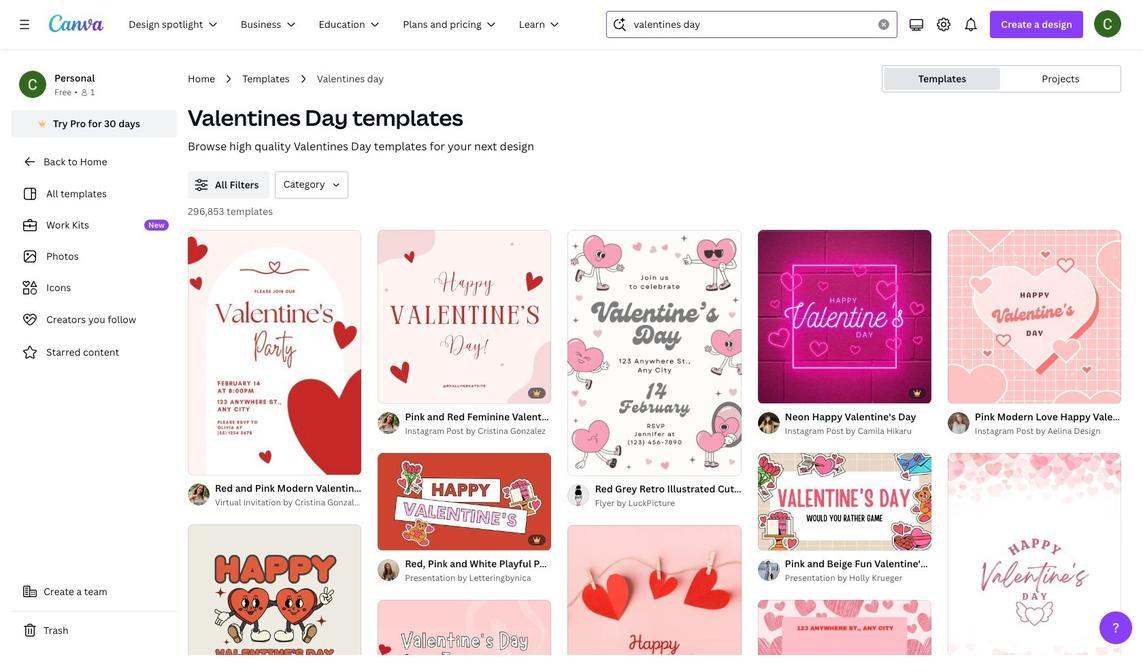 Task type: vqa. For each thing, say whether or not it's contained in the screenshot.
Enter your company address text box
no



Task type: describe. For each thing, give the bounding box(es) containing it.
red, pink and white playful popart simple happy valentine's day message presentation bestfriend image
[[378, 453, 552, 551]]

pink and red valentine's party poster image
[[758, 600, 932, 655]]

pink and red feminine valentines day instagram post image
[[378, 230, 552, 404]]

Projects button
[[1003, 68, 1119, 90]]



Task type: locate. For each thing, give the bounding box(es) containing it.
beige retro illustrative greeting valentine's day instagram post image
[[188, 525, 362, 655]]

pink modern happy valentine's day (poster) image
[[948, 453, 1122, 655]]

Templates button
[[885, 68, 1000, 90]]

red grey retro illustrated cute heart mascot valentine's day party invitation flyer image
[[568, 230, 742, 476]]

neon happy valentine's day image
[[758, 230, 932, 404]]

pink modern love happy valentine's day instagram post image
[[948, 230, 1122, 404]]

red and pink modern valentines day party invitation image
[[188, 230, 362, 475]]

red and pink heart happy valentine's day flyer image
[[568, 526, 742, 655]]

pink and beige fun valentine's day would you rather game presentation image
[[758, 453, 932, 551]]

Search search field
[[634, 12, 871, 37]]

top level navigation element
[[120, 11, 574, 38]]

None search field
[[607, 11, 898, 38]]

pink playful trivia questions about valentine's day presentation for speech therapy image
[[378, 600, 552, 655]]

christina overa image
[[1094, 10, 1122, 37]]



